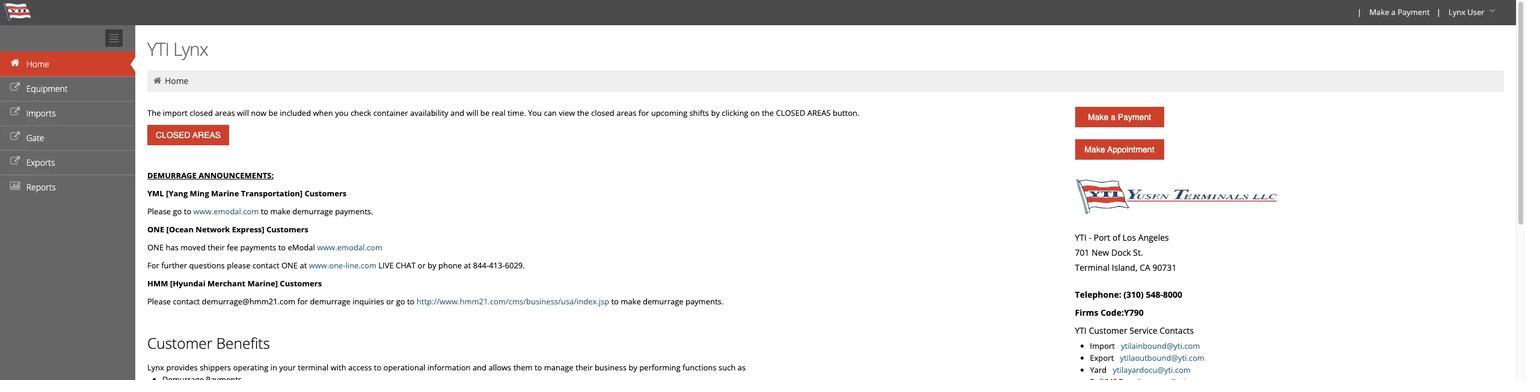 Task type: vqa. For each thing, say whether or not it's contained in the screenshot.
BUTTON.
yes



Task type: locate. For each thing, give the bounding box(es) containing it.
information
[[428, 363, 471, 374]]

or
[[418, 260, 426, 271], [386, 297, 394, 307]]

www.emodal.com link up www.one-line.com link
[[317, 242, 383, 253]]

customers up emodal
[[266, 224, 308, 235]]

external link image left gate at top
[[9, 133, 21, 141]]

to
[[184, 206, 191, 217], [261, 206, 268, 217], [278, 242, 286, 253], [407, 297, 415, 307], [612, 297, 619, 307], [374, 363, 382, 374], [535, 363, 542, 374]]

0 vertical spatial by
[[711, 108, 720, 119]]

lynx
[[1449, 7, 1466, 17], [173, 37, 208, 61], [147, 363, 164, 374]]

please down hmm
[[147, 297, 171, 307]]

your
[[279, 363, 296, 374]]

1 horizontal spatial areas
[[617, 108, 637, 119]]

0 vertical spatial www.emodal.com link
[[193, 206, 259, 217]]

1 vertical spatial www.emodal.com
[[317, 242, 383, 253]]

0 horizontal spatial lynx
[[147, 363, 164, 374]]

make
[[270, 206, 291, 217], [621, 297, 641, 307]]

please
[[147, 206, 171, 217], [147, 297, 171, 307]]

customers
[[305, 188, 347, 199], [266, 224, 308, 235], [280, 279, 322, 289]]

0 horizontal spatial home link
[[0, 52, 135, 76]]

please down the yml
[[147, 206, 171, 217]]

2 the from the left
[[762, 108, 774, 119]]

home right home icon
[[26, 58, 49, 70]]

2 vertical spatial customers
[[280, 279, 322, 289]]

go right inquiries
[[396, 297, 405, 307]]

0 vertical spatial or
[[418, 260, 426, 271]]

export
[[1090, 353, 1114, 364]]

make
[[1370, 7, 1390, 17], [1088, 112, 1109, 122], [1085, 145, 1106, 155]]

0 horizontal spatial go
[[173, 206, 182, 217]]

moved
[[181, 242, 206, 253]]

exports link
[[0, 150, 135, 175]]

reports
[[26, 182, 56, 193]]

2 vertical spatial lynx
[[147, 363, 164, 374]]

1 vertical spatial by
[[428, 260, 437, 271]]

0 horizontal spatial or
[[386, 297, 394, 307]]

the right the "on"
[[762, 108, 774, 119]]

1 horizontal spatial at
[[464, 260, 471, 271]]

merchant
[[208, 279, 246, 289]]

payment up appointment
[[1118, 112, 1152, 122]]

0 horizontal spatial their
[[208, 242, 225, 253]]

1 horizontal spatial www.emodal.com
[[317, 242, 383, 253]]

and right availability
[[451, 108, 465, 119]]

demurrage
[[293, 206, 333, 217], [310, 297, 351, 307], [643, 297, 684, 307]]

external link image inside equipment link
[[9, 84, 21, 92]]

1 vertical spatial lynx
[[173, 37, 208, 61]]

home link
[[0, 52, 135, 76], [165, 75, 189, 87]]

(310)
[[1124, 289, 1144, 301]]

customers right transportation]
[[305, 188, 347, 199]]

home image
[[152, 76, 163, 85]]

customer up provides
[[147, 334, 213, 354]]

0 horizontal spatial the
[[577, 108, 589, 119]]

1 external link image from the top
[[9, 84, 21, 92]]

1 vertical spatial for
[[298, 297, 308, 307]]

marine
[[211, 188, 239, 199]]

express]
[[232, 224, 264, 235]]

one left [ocean
[[147, 224, 164, 235]]

1 areas from the left
[[215, 108, 235, 119]]

3 external link image from the top
[[9, 133, 21, 141]]

www.emodal.com link
[[193, 206, 259, 217], [317, 242, 383, 253]]

0 vertical spatial and
[[451, 108, 465, 119]]

will left real
[[467, 108, 479, 119]]

0 horizontal spatial make
[[270, 206, 291, 217]]

external link image for exports
[[9, 158, 21, 166]]

ytilainbound@yti.com
[[1121, 341, 1201, 352]]

customers down www.one-
[[280, 279, 322, 289]]

1 horizontal spatial home
[[165, 75, 189, 87]]

1 vertical spatial make a payment link
[[1075, 107, 1164, 128]]

0 horizontal spatial and
[[451, 108, 465, 119]]

2 vertical spatial make
[[1085, 145, 1106, 155]]

2 horizontal spatial lynx
[[1449, 7, 1466, 17]]

home link right home image
[[165, 75, 189, 87]]

0 horizontal spatial |
[[1358, 7, 1362, 17]]

www.emodal.com down marine
[[193, 206, 259, 217]]

1 horizontal spatial closed
[[591, 108, 615, 119]]

0 horizontal spatial www.emodal.com link
[[193, 206, 259, 217]]

external link image for equipment
[[9, 84, 21, 92]]

customer up the import
[[1089, 325, 1128, 337]]

contact down one has moved their fee payments to emodal www.emodal.com
[[253, 260, 279, 271]]

1 horizontal spatial and
[[473, 363, 487, 374]]

payments.
[[335, 206, 373, 217], [686, 297, 724, 307]]

by right business
[[629, 363, 638, 374]]

at down emodal
[[300, 260, 307, 271]]

inquiries
[[353, 297, 384, 307]]

1 vertical spatial their
[[576, 363, 593, 374]]

8000
[[1163, 289, 1183, 301]]

0 horizontal spatial a
[[1111, 112, 1116, 122]]

has
[[166, 242, 179, 253]]

please for please contact demurrage@hmm21.com for demurrage inquiries or go to
[[147, 297, 171, 307]]

yti up home image
[[147, 37, 169, 61]]

yti left -
[[1075, 232, 1087, 244]]

1 horizontal spatial their
[[576, 363, 593, 374]]

their right manage
[[576, 363, 593, 374]]

1 vertical spatial make
[[621, 297, 641, 307]]

0 horizontal spatial for
[[298, 297, 308, 307]]

2 be from the left
[[481, 108, 490, 119]]

closed right view
[[591, 108, 615, 119]]

0 horizontal spatial payment
[[1118, 112, 1152, 122]]

make a payment
[[1370, 7, 1430, 17], [1088, 112, 1152, 122]]

1 horizontal spatial by
[[629, 363, 638, 374]]

imports
[[26, 108, 56, 119]]

www.one-line.com link
[[309, 260, 377, 271]]

1 vertical spatial a
[[1111, 112, 1116, 122]]

external link image inside imports link
[[9, 108, 21, 117]]

one for one has moved their fee payments to emodal www.emodal.com
[[147, 242, 164, 253]]

1 vertical spatial please
[[147, 297, 171, 307]]

90731
[[1153, 262, 1177, 274]]

0 vertical spatial home
[[26, 58, 49, 70]]

check
[[351, 108, 371, 119]]

areas left upcoming
[[617, 108, 637, 119]]

external link image down home icon
[[9, 84, 21, 92]]

2 vertical spatial by
[[629, 363, 638, 374]]

1 horizontal spatial payment
[[1398, 7, 1430, 17]]

yard
[[1090, 365, 1107, 376]]

closed
[[776, 108, 806, 119]]

them
[[514, 363, 533, 374]]

0 vertical spatial their
[[208, 242, 225, 253]]

yti down the firms
[[1075, 325, 1087, 337]]

make for leftmost make a payment link
[[1088, 112, 1109, 122]]

1 horizontal spatial contact
[[253, 260, 279, 271]]

import
[[163, 108, 188, 119]]

be left real
[[481, 108, 490, 119]]

1 horizontal spatial www.emodal.com link
[[317, 242, 383, 253]]

1 horizontal spatial home link
[[165, 75, 189, 87]]

for left upcoming
[[639, 108, 649, 119]]

for down for further questions please contact one at www.one-line.com live chat or by phone at 844-413-6029.
[[298, 297, 308, 307]]

0 vertical spatial payment
[[1398, 7, 1430, 17]]

www.emodal.com up www.one-line.com link
[[317, 242, 383, 253]]

2 horizontal spatial by
[[711, 108, 720, 119]]

please
[[227, 260, 251, 271]]

one
[[147, 224, 164, 235], [147, 242, 164, 253], [282, 260, 298, 271]]

external link image for imports
[[9, 108, 21, 117]]

contact
[[253, 260, 279, 271], [173, 297, 200, 307]]

st.
[[1134, 247, 1143, 259]]

telephone: (310) 548-8000
[[1075, 289, 1183, 301]]

www.emodal.com link down marine
[[193, 206, 259, 217]]

1 horizontal spatial will
[[467, 108, 479, 119]]

1 vertical spatial yti
[[1075, 232, 1087, 244]]

angle down image
[[1487, 7, 1499, 15]]

imports link
[[0, 101, 135, 126]]

2 will from the left
[[467, 108, 479, 119]]

yti inside yti - port of los angeles 701 new dock st. terminal island, ca 90731
[[1075, 232, 1087, 244]]

1 vertical spatial make
[[1088, 112, 1109, 122]]

for
[[147, 260, 159, 271]]

now
[[251, 108, 267, 119]]

areas left now
[[215, 108, 235, 119]]

contacts
[[1160, 325, 1194, 337]]

yti for yti lynx
[[147, 37, 169, 61]]

0 horizontal spatial will
[[237, 108, 249, 119]]

a
[[1392, 7, 1396, 17], [1111, 112, 1116, 122]]

marine]
[[248, 279, 278, 289]]

0 vertical spatial contact
[[253, 260, 279, 271]]

1 horizontal spatial make a payment
[[1370, 7, 1430, 17]]

yti
[[147, 37, 169, 61], [1075, 232, 1087, 244], [1075, 325, 1087, 337]]

0 vertical spatial customers
[[305, 188, 347, 199]]

2 please from the top
[[147, 297, 171, 307]]

lynx for user
[[1449, 7, 1466, 17]]

firms code:y790
[[1075, 307, 1144, 319]]

firms
[[1075, 307, 1099, 319]]

external link image left imports
[[9, 108, 21, 117]]

1 horizontal spatial a
[[1392, 7, 1396, 17]]

the
[[147, 108, 161, 119]]

1 horizontal spatial customer
[[1089, 325, 1128, 337]]

1 vertical spatial contact
[[173, 297, 200, 307]]

1 vertical spatial one
[[147, 242, 164, 253]]

export ytilaoutbound@yti.com yard ytilayardocu@yti.com
[[1090, 353, 1205, 376]]

by right shifts
[[711, 108, 720, 119]]

user
[[1468, 7, 1485, 17]]

0 horizontal spatial payments.
[[335, 206, 373, 217]]

or right chat
[[418, 260, 426, 271]]

contact down the [hyundai
[[173, 297, 200, 307]]

1 horizontal spatial or
[[418, 260, 426, 271]]

external link image inside exports link
[[9, 158, 21, 166]]

2 external link image from the top
[[9, 108, 21, 117]]

0 horizontal spatial by
[[428, 260, 437, 271]]

0 horizontal spatial closed
[[190, 108, 213, 119]]

equipment
[[26, 83, 68, 94]]

2 vertical spatial yti
[[1075, 325, 1087, 337]]

0 horizontal spatial be
[[269, 108, 278, 119]]

1 at from the left
[[300, 260, 307, 271]]

1 horizontal spatial be
[[481, 108, 490, 119]]

ca
[[1140, 262, 1151, 274]]

0 vertical spatial one
[[147, 224, 164, 235]]

0 vertical spatial make a payment link
[[1365, 0, 1435, 25]]

yti - port of los angeles 701 new dock st. terminal island, ca 90731
[[1075, 232, 1177, 274]]

their left fee
[[208, 242, 225, 253]]

make a payment link
[[1365, 0, 1435, 25], [1075, 107, 1164, 128]]

0 horizontal spatial contact
[[173, 297, 200, 307]]

ytilayardocu@yti.com link
[[1113, 365, 1191, 376]]

0 vertical spatial for
[[639, 108, 649, 119]]

1 vertical spatial go
[[396, 297, 405, 307]]

for
[[639, 108, 649, 119], [298, 297, 308, 307]]

0 horizontal spatial areas
[[215, 108, 235, 119]]

0 horizontal spatial at
[[300, 260, 307, 271]]

1 vertical spatial payments.
[[686, 297, 724, 307]]

1 horizontal spatial |
[[1437, 7, 1441, 17]]

the
[[577, 108, 589, 119], [762, 108, 774, 119]]

1 vertical spatial home
[[165, 75, 189, 87]]

www.one-
[[309, 260, 346, 271]]

the right view
[[577, 108, 589, 119]]

1 horizontal spatial lynx
[[173, 37, 208, 61]]

and left allows
[[473, 363, 487, 374]]

one left has
[[147, 242, 164, 253]]

hmm
[[147, 279, 168, 289]]

be right now
[[269, 108, 278, 119]]

http://www.hmm21.com/cms/business/usa/index.jsp
[[417, 297, 609, 307]]

at
[[300, 260, 307, 271], [464, 260, 471, 271]]

0 horizontal spatial customer
[[147, 334, 213, 354]]

their
[[208, 242, 225, 253], [576, 363, 593, 374]]

will left now
[[237, 108, 249, 119]]

www.emodal.com link for one has moved their fee payments to emodal www.emodal.com
[[317, 242, 383, 253]]

or right inquiries
[[386, 297, 394, 307]]

0 vertical spatial a
[[1392, 7, 1396, 17]]

by
[[711, 108, 720, 119], [428, 260, 437, 271], [629, 363, 638, 374]]

1 horizontal spatial for
[[639, 108, 649, 119]]

4 external link image from the top
[[9, 158, 21, 166]]

payment left 'lynx user'
[[1398, 7, 1430, 17]]

go down the [yang
[[173, 206, 182, 217]]

www.emodal.com link for to make demurrage payments.
[[193, 206, 259, 217]]

gate link
[[0, 126, 135, 150]]

home link up the equipment
[[0, 52, 135, 76]]

dock
[[1112, 247, 1131, 259]]

one down emodal
[[282, 260, 298, 271]]

and
[[451, 108, 465, 119], [473, 363, 487, 374]]

0 vertical spatial yti
[[147, 37, 169, 61]]

1 vertical spatial www.emodal.com link
[[317, 242, 383, 253]]

1 | from the left
[[1358, 7, 1362, 17]]

None submit
[[147, 125, 229, 146]]

1 horizontal spatial the
[[762, 108, 774, 119]]

1 vertical spatial customers
[[266, 224, 308, 235]]

home right home image
[[165, 75, 189, 87]]

by left phone
[[428, 260, 437, 271]]

closed
[[190, 108, 213, 119], [591, 108, 615, 119]]

external link image inside gate link
[[9, 133, 21, 141]]

0 vertical spatial please
[[147, 206, 171, 217]]

closed right import
[[190, 108, 213, 119]]

external link image
[[9, 84, 21, 92], [9, 108, 21, 117], [9, 133, 21, 141], [9, 158, 21, 166]]

at left 844-
[[464, 260, 471, 271]]

1 please from the top
[[147, 206, 171, 217]]

0 vertical spatial make a payment
[[1370, 7, 1430, 17]]

gate
[[26, 132, 44, 144]]

2 areas from the left
[[617, 108, 637, 119]]

external link image up bar chart image
[[9, 158, 21, 166]]

1 vertical spatial make a payment
[[1088, 112, 1152, 122]]

allows
[[489, 363, 512, 374]]

0 vertical spatial lynx
[[1449, 7, 1466, 17]]



Task type: describe. For each thing, give the bounding box(es) containing it.
548-
[[1146, 289, 1163, 301]]

exports
[[26, 157, 55, 168]]

port
[[1094, 232, 1111, 244]]

0 horizontal spatial www.emodal.com
[[193, 206, 259, 217]]

terminal
[[298, 363, 329, 374]]

yti for yti - port of los angeles 701 new dock st. terminal island, ca 90731
[[1075, 232, 1087, 244]]

413-
[[489, 260, 505, 271]]

such
[[719, 363, 736, 374]]

terminal
[[1075, 262, 1110, 274]]

1 closed from the left
[[190, 108, 213, 119]]

demurrage
[[147, 170, 197, 181]]

2 vertical spatial one
[[282, 260, 298, 271]]

chat
[[396, 260, 416, 271]]

network
[[196, 224, 230, 235]]

2 closed from the left
[[591, 108, 615, 119]]

button.
[[833, 108, 860, 119]]

emodal
[[288, 242, 315, 253]]

functions
[[683, 363, 717, 374]]

[ocean
[[166, 224, 194, 235]]

lynx for provides
[[147, 363, 164, 374]]

announcements:
[[199, 170, 274, 181]]

demurrage@hmm21.com
[[202, 297, 295, 307]]

benefits
[[216, 334, 270, 354]]

further
[[161, 260, 187, 271]]

areas
[[808, 108, 831, 119]]

external link image for gate
[[9, 133, 21, 141]]

http://www.hmm21.com/cms/business/usa/index.jsp link
[[417, 297, 609, 307]]

phone
[[439, 260, 462, 271]]

home image
[[9, 59, 21, 67]]

clicking
[[722, 108, 749, 119]]

please go to www.emodal.com to make demurrage payments.
[[147, 206, 373, 217]]

import
[[1090, 341, 1119, 352]]

island,
[[1112, 262, 1138, 274]]

appointment
[[1108, 145, 1155, 155]]

operational
[[384, 363, 426, 374]]

1 be from the left
[[269, 108, 278, 119]]

[yang
[[166, 188, 188, 199]]

customer benefits
[[147, 334, 270, 354]]

the import closed areas will now be included when you check container availability and will be real time.  you can view the closed areas for upcoming shifts by clicking on the closed areas button.
[[147, 108, 860, 119]]

ytilayardocu@yti.com
[[1113, 365, 1191, 376]]

can
[[544, 108, 557, 119]]

customers for hmm [hyundai merchant marine] customers
[[280, 279, 322, 289]]

demurrage announcements:
[[147, 170, 274, 181]]

provides
[[166, 363, 198, 374]]

701
[[1075, 247, 1090, 259]]

lynx user link
[[1444, 0, 1503, 25]]

1 horizontal spatial go
[[396, 297, 405, 307]]

customers for one [ocean network express] customers
[[266, 224, 308, 235]]

questions
[[189, 260, 225, 271]]

1 horizontal spatial make
[[621, 297, 641, 307]]

of
[[1113, 232, 1121, 244]]

los
[[1123, 232, 1137, 244]]

1 will from the left
[[237, 108, 249, 119]]

container
[[373, 108, 408, 119]]

1 vertical spatial and
[[473, 363, 487, 374]]

payments
[[240, 242, 276, 253]]

0 horizontal spatial make a payment
[[1088, 112, 1152, 122]]

yti for yti customer service contacts
[[1075, 325, 1087, 337]]

[hyundai
[[170, 279, 206, 289]]

angeles
[[1139, 232, 1169, 244]]

please for please go to
[[147, 206, 171, 217]]

shifts
[[690, 108, 709, 119]]

1 horizontal spatial make a payment link
[[1365, 0, 1435, 25]]

on
[[751, 108, 760, 119]]

1 vertical spatial payment
[[1118, 112, 1152, 122]]

availability
[[410, 108, 449, 119]]

as
[[738, 363, 746, 374]]

yml [yang ming marine transportation] customers
[[147, 188, 347, 199]]

fee
[[227, 242, 238, 253]]

1 vertical spatial or
[[386, 297, 394, 307]]

0 vertical spatial payments.
[[335, 206, 373, 217]]

when
[[313, 108, 333, 119]]

reports link
[[0, 175, 135, 200]]

yti lynx
[[147, 37, 208, 61]]

transportation]
[[241, 188, 303, 199]]

0 horizontal spatial make a payment link
[[1075, 107, 1164, 128]]

real
[[492, 108, 506, 119]]

2 at from the left
[[464, 260, 471, 271]]

line.com
[[346, 260, 377, 271]]

1 the from the left
[[577, 108, 589, 119]]

operating
[[233, 363, 268, 374]]

ytilainbound@yti.com link
[[1121, 341, 1201, 352]]

included
[[280, 108, 311, 119]]

telephone:
[[1075, 289, 1122, 301]]

ytilaoutbound@yti.com link
[[1120, 353, 1205, 364]]

make for make appointment link on the right
[[1085, 145, 1106, 155]]

one has moved their fee payments to emodal www.emodal.com
[[147, 242, 383, 253]]

you
[[335, 108, 349, 119]]

bar chart image
[[9, 182, 21, 191]]

0 vertical spatial make
[[1370, 7, 1390, 17]]

equipment link
[[0, 76, 135, 101]]

you
[[528, 108, 542, 119]]

hmm [hyundai merchant marine] customers
[[147, 279, 322, 289]]

manage
[[544, 363, 574, 374]]

make appointment link
[[1075, 140, 1164, 160]]

view
[[559, 108, 575, 119]]

service
[[1130, 325, 1158, 337]]

yti customer service contacts
[[1075, 325, 1194, 337]]

2 | from the left
[[1437, 7, 1441, 17]]

for further questions please contact one at www.one-line.com live chat or by phone at 844-413-6029.
[[147, 260, 525, 271]]

one for one [ocean network express] customers
[[147, 224, 164, 235]]

lynx user
[[1449, 7, 1485, 17]]

access
[[348, 363, 372, 374]]

6029.
[[505, 260, 525, 271]]

make appointment
[[1085, 145, 1155, 155]]

1 horizontal spatial payments.
[[686, 297, 724, 307]]

0 vertical spatial make
[[270, 206, 291, 217]]



